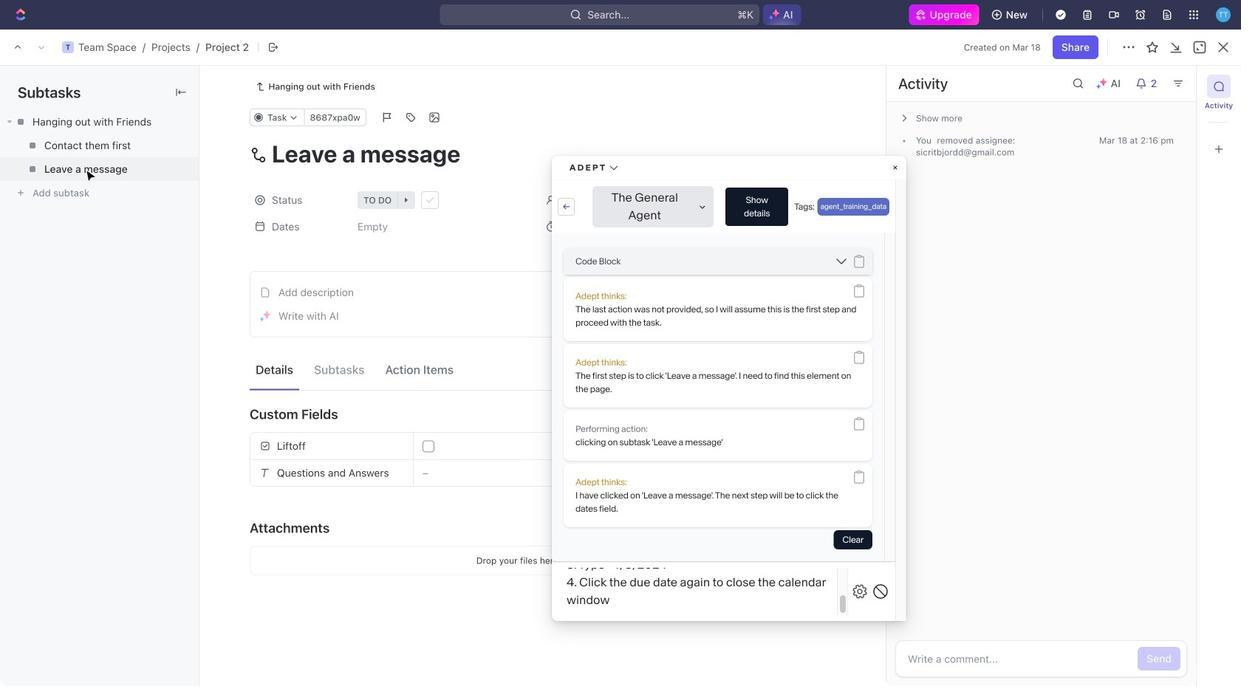 Task type: locate. For each thing, give the bounding box(es) containing it.
team space, , element
[[62, 41, 74, 53], [201, 41, 213, 53]]

1 horizontal spatial team space, , element
[[201, 41, 213, 53]]

0 horizontal spatial team space, , element
[[62, 41, 74, 53]]

None checkbox
[[423, 441, 435, 453]]

custom fields element
[[250, 432, 828, 487]]

none checkbox inside custom fields 'element'
[[423, 441, 435, 453]]

Edit task name text field
[[250, 140, 828, 168]]



Task type: describe. For each thing, give the bounding box(es) containing it.
sidebar navigation
[[0, 30, 189, 687]]

task sidebar content section
[[883, 66, 1197, 687]]

1 team space, , element from the left
[[62, 41, 74, 53]]

drumstick bite image
[[1114, 668, 1123, 677]]

task sidebar navigation tab list
[[1203, 75, 1236, 161]]

Search tasks... text field
[[1085, 108, 1233, 130]]

2 team space, , element from the left
[[201, 41, 213, 53]]



Task type: vqa. For each thing, say whether or not it's contained in the screenshot.
the leftmost Integrations
no



